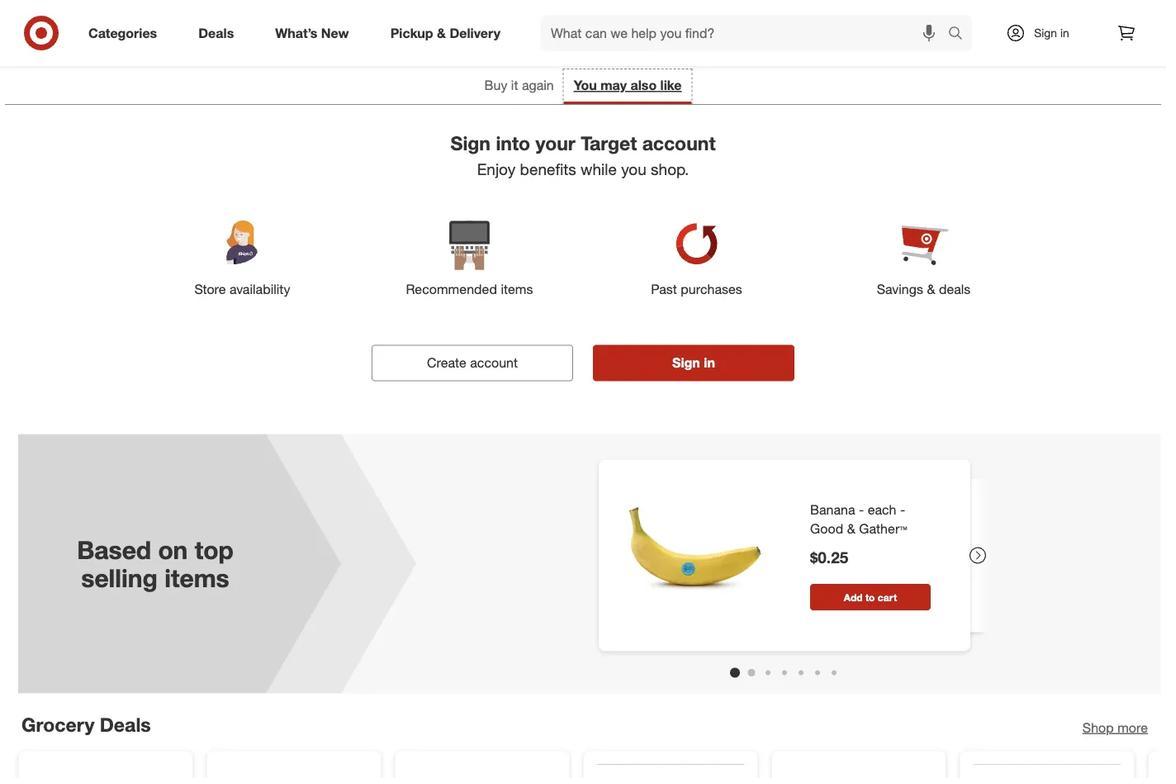Task type: locate. For each thing, give the bounding box(es) containing it.
sign in inside 'link'
[[1034, 26, 1070, 40]]

savings
[[877, 281, 924, 297]]

0 horizontal spatial &
[[437, 25, 446, 41]]

selling
[[81, 563, 158, 593]]

based on top selling items
[[77, 535, 234, 593]]

0 horizontal spatial items
[[165, 563, 229, 593]]

store availability
[[195, 281, 290, 297]]

0 horizontal spatial deals
[[100, 713, 151, 737]]

0 horizontal spatial sign
[[451, 131, 491, 154]]

shop more button
[[1083, 718, 1148, 737]]

1 horizontal spatial items
[[501, 281, 533, 297]]

1 horizontal spatial sign in
[[1034, 26, 1070, 40]]

enjoy
[[477, 160, 516, 179]]

0 vertical spatial account
[[642, 131, 716, 154]]

account up shop.
[[642, 131, 716, 154]]

deals link
[[184, 15, 255, 51]]

& right the 'good' on the right bottom of the page
[[847, 521, 856, 537]]

search button
[[941, 15, 981, 55]]

1 horizontal spatial sign
[[673, 355, 700, 371]]

banana - each - good & gather™ image
[[612, 473, 777, 638], [612, 473, 777, 638]]

on
[[158, 535, 188, 565]]

-
[[859, 502, 864, 518], [900, 502, 906, 518]]

past purchases
[[651, 281, 742, 297]]

1 vertical spatial account
[[470, 355, 518, 371]]

buy it again link
[[475, 69, 564, 104]]

2 horizontal spatial &
[[927, 281, 936, 297]]

each
[[868, 502, 897, 518]]

sign in link
[[992, 15, 1095, 51]]

& right pickup
[[437, 25, 446, 41]]

what's new
[[275, 25, 349, 41]]

1 horizontal spatial &
[[847, 521, 856, 537]]

oreo chocolate sandwich cookies image
[[597, 764, 744, 778], [597, 764, 744, 778]]

0 horizontal spatial sign in
[[673, 355, 715, 371]]

deals left what's
[[198, 25, 234, 41]]

0 horizontal spatial in
[[704, 355, 715, 371]]

items
[[501, 281, 533, 297], [165, 563, 229, 593]]

1 vertical spatial deals
[[100, 713, 151, 737]]

1 horizontal spatial account
[[642, 131, 716, 154]]

account inside sign into your target account enjoy benefits while you shop.
[[642, 131, 716, 154]]

create account button
[[372, 345, 573, 381]]

sign in button
[[593, 345, 795, 381]]

items right recommended
[[501, 281, 533, 297]]

to
[[866, 591, 875, 604]]

- right each
[[900, 502, 906, 518]]

2 vertical spatial sign
[[673, 355, 700, 371]]

- left each
[[859, 502, 864, 518]]

account inside button
[[470, 355, 518, 371]]

account
[[642, 131, 716, 154], [470, 355, 518, 371]]

dish up for less image
[[88, 0, 1079, 53]]

1 vertical spatial &
[[927, 281, 936, 297]]

deals
[[198, 25, 234, 41], [100, 713, 151, 737]]

benefits
[[520, 160, 576, 179]]

your
[[536, 131, 576, 154]]

1 vertical spatial sign in
[[673, 355, 715, 371]]

0 horizontal spatial -
[[859, 502, 864, 518]]

add
[[844, 591, 863, 604]]

deals right grocery at left bottom
[[100, 713, 151, 737]]

& for delivery
[[437, 25, 446, 41]]

also
[[631, 77, 657, 93]]

0 vertical spatial sign in
[[1034, 26, 1070, 40]]

savings & deals
[[877, 281, 971, 297]]

0 vertical spatial sign
[[1034, 26, 1057, 40]]

sign into your target account enjoy benefits while you shop.
[[451, 131, 716, 179]]

past
[[651, 281, 677, 297]]

categories
[[88, 25, 157, 41]]

0 horizontal spatial account
[[470, 355, 518, 371]]

1 - from the left
[[859, 502, 864, 518]]

1 horizontal spatial deals
[[198, 25, 234, 41]]

1 vertical spatial in
[[704, 355, 715, 371]]

0 vertical spatial &
[[437, 25, 446, 41]]

2 vertical spatial &
[[847, 521, 856, 537]]

oreo double stuf chocolate sandwich cookies image
[[974, 764, 1121, 778], [974, 764, 1121, 778]]

1 horizontal spatial -
[[900, 502, 906, 518]]

in
[[1061, 26, 1070, 40], [704, 355, 715, 371]]

recommended items
[[406, 281, 533, 297]]

recommended
[[406, 281, 497, 297]]

sign in
[[1034, 26, 1070, 40], [673, 355, 715, 371]]

items right selling on the bottom
[[165, 563, 229, 593]]

1 vertical spatial sign
[[451, 131, 491, 154]]

account right create
[[470, 355, 518, 371]]

availability
[[230, 281, 290, 297]]

grocery deals
[[21, 713, 151, 737]]

& left deals
[[927, 281, 936, 297]]

1 vertical spatial items
[[165, 563, 229, 593]]

sign
[[1034, 26, 1057, 40], [451, 131, 491, 154], [673, 355, 700, 371]]

0 vertical spatial in
[[1061, 26, 1070, 40]]

2 horizontal spatial sign
[[1034, 26, 1057, 40]]

more
[[1118, 720, 1148, 736]]

0 vertical spatial deals
[[198, 25, 234, 41]]

create account
[[427, 355, 518, 371]]

in inside button
[[704, 355, 715, 371]]

1 horizontal spatial in
[[1061, 26, 1070, 40]]

top
[[195, 535, 234, 565]]

& for deals
[[927, 281, 936, 297]]

$0.25
[[810, 548, 849, 567]]

&
[[437, 25, 446, 41], [927, 281, 936, 297], [847, 521, 856, 537]]



Task type: vqa. For each thing, say whether or not it's contained in the screenshot.
& in "link"
yes



Task type: describe. For each thing, give the bounding box(es) containing it.
deals
[[939, 281, 971, 297]]

0 vertical spatial items
[[501, 281, 533, 297]]

sign inside sign into your target account enjoy benefits while you shop.
[[451, 131, 491, 154]]

banana
[[810, 502, 855, 518]]

pickup & delivery
[[390, 25, 501, 41]]

sign inside 'link'
[[1034, 26, 1057, 40]]

banana - each - good & gather™
[[810, 502, 908, 537]]

cart
[[878, 591, 897, 604]]

sign in inside button
[[673, 355, 715, 371]]

shop more
[[1083, 720, 1148, 736]]

may
[[601, 77, 627, 93]]

you may also like
[[574, 77, 682, 93]]

pickup & delivery link
[[376, 15, 521, 51]]

buy
[[485, 77, 508, 93]]

while
[[581, 160, 617, 179]]

again
[[522, 77, 554, 93]]

shop.
[[651, 160, 689, 179]]

$0.25 add to cart
[[810, 548, 897, 604]]

2 - from the left
[[900, 502, 906, 518]]

What can we help you find? suggestions appear below search field
[[541, 15, 952, 51]]

new
[[321, 25, 349, 41]]

what's new link
[[261, 15, 370, 51]]

search
[[941, 26, 981, 43]]

delivery
[[450, 25, 501, 41]]

store
[[195, 281, 226, 297]]

gather™
[[859, 521, 908, 537]]

sign inside button
[[673, 355, 700, 371]]

pickup
[[390, 25, 433, 41]]

add to cart button
[[810, 584, 931, 611]]

you
[[621, 160, 647, 179]]

you
[[574, 77, 597, 93]]

based
[[77, 535, 151, 565]]

& inside banana - each - good & gather™
[[847, 521, 856, 537]]

like
[[661, 77, 682, 93]]

purchases
[[681, 281, 742, 297]]

items inside "based on top selling items"
[[165, 563, 229, 593]]

target
[[581, 131, 637, 154]]

create
[[427, 355, 467, 371]]

you may also like link
[[564, 69, 692, 104]]

good
[[810, 521, 844, 537]]

in inside 'link'
[[1061, 26, 1070, 40]]

into
[[496, 131, 530, 154]]

buy it again
[[485, 77, 554, 93]]

categories link
[[74, 15, 178, 51]]

it
[[511, 77, 518, 93]]

what's
[[275, 25, 318, 41]]

shop
[[1083, 720, 1114, 736]]

banana - each - good & gather™ link
[[810, 501, 931, 538]]

grocery
[[21, 713, 95, 737]]



